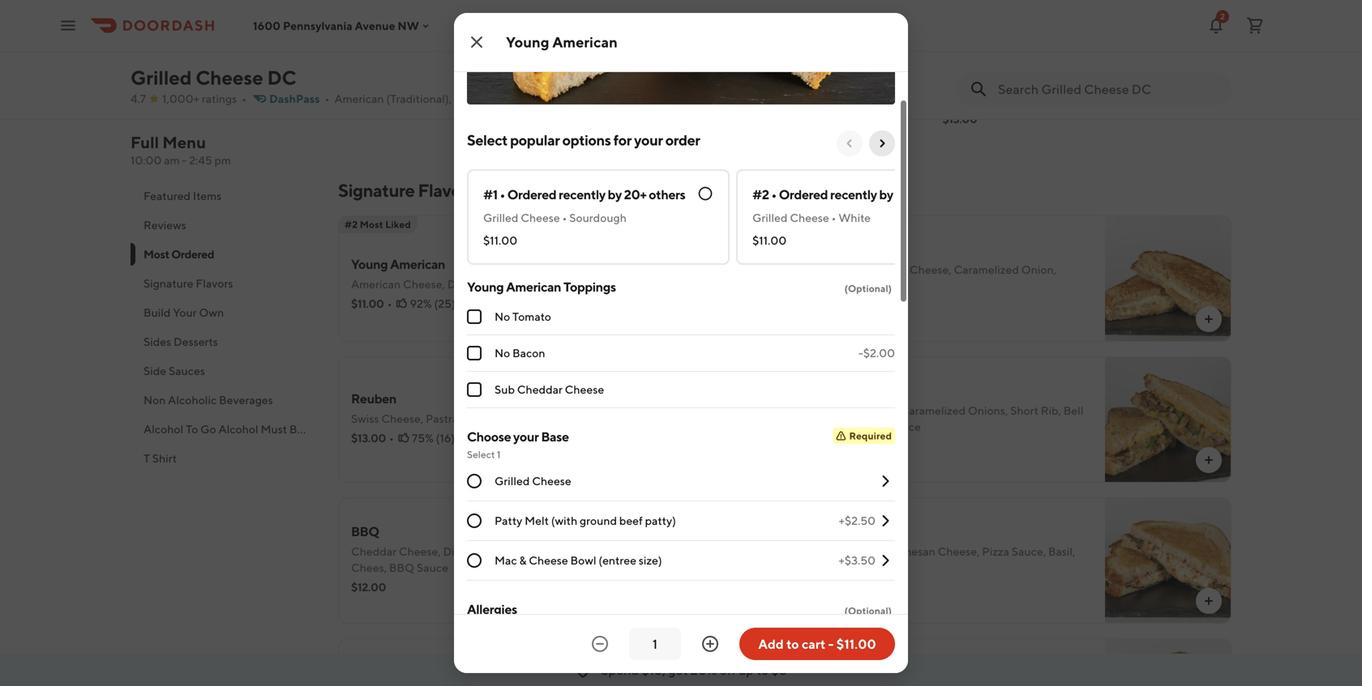 Task type: vqa. For each thing, say whether or not it's contained in the screenshot.
your inside Choose your Base Select 1
yes



Task type: locate. For each thing, give the bounding box(es) containing it.
young up "caffeine-" on the top
[[506, 33, 549, 51]]

pastrami,
[[715, 77, 763, 90], [426, 412, 474, 426]]

$11.00 inside pizza melt mozzarella and parmesan cheese, pizza sauce, basil, dried oregano $11.00
[[804, 581, 837, 594]]

chees,
[[351, 562, 387, 575]]

1 horizontal spatial to
[[787, 637, 799, 652]]

must
[[261, 423, 287, 436]]

1 vertical spatial no
[[495, 347, 510, 360]]

melt for patty
[[525, 514, 549, 528]]

2 others from the left
[[920, 187, 957, 202]]

+$2.50
[[839, 514, 876, 528]]

0 vertical spatial cheddar
[[517, 383, 563, 397]]

0 vertical spatial (optional)
[[844, 283, 892, 294]]

2 vertical spatial caramelized
[[901, 404, 966, 418]]

cheese,
[[671, 77, 713, 90], [994, 77, 1036, 90], [910, 263, 952, 277], [403, 278, 445, 291], [856, 404, 898, 418], [381, 412, 423, 426], [399, 545, 441, 559], [938, 545, 980, 559]]

open menu image
[[58, 16, 78, 35]]

cheese
[[196, 66, 263, 89], [521, 211, 560, 225], [790, 211, 829, 225], [565, 383, 604, 397], [532, 475, 571, 488], [529, 554, 568, 568]]

no for no bacon
[[495, 347, 510, 360]]

0 horizontal spatial (16)
[[436, 432, 455, 445]]

signature inside button
[[144, 277, 193, 290]]

1 vertical spatial gcdc
[[852, 420, 887, 434]]

(with
[[551, 514, 577, 528]]

1 horizontal spatial bell
[[1202, 77, 1222, 90]]

1 horizontal spatial cheddar
[[517, 383, 563, 397]]

$13.00 •
[[640, 96, 683, 109], [351, 432, 394, 445]]

recently up sourdough
[[559, 187, 605, 202]]

• left "0.2"
[[522, 92, 527, 105]]

1 vertical spatial diced
[[443, 545, 474, 559]]

• right '#1'
[[500, 187, 505, 202]]

1 horizontal spatial sauekraut,
[[765, 77, 820, 90]]

tomato,
[[480, 278, 522, 291]]

1 vertical spatial (16)
[[436, 432, 455, 445]]

0 horizontal spatial pizza
[[804, 524, 835, 540]]

1 by from the left
[[608, 187, 622, 202]]

item
[[467, 423, 491, 436]]

signature flavors up your
[[144, 277, 233, 290]]

full menu 10:00 am - 2:45 pm
[[131, 133, 231, 167]]

diced left "jalapeno,"
[[443, 545, 474, 559]]

add
[[758, 637, 784, 652]]

- down onion
[[858, 347, 863, 360]]

0 horizontal spatial your
[[513, 429, 539, 445]]

side sauces button
[[131, 357, 319, 386]]

1 horizontal spatial by
[[879, 187, 893, 202]]

1 vertical spatial bell
[[1064, 404, 1084, 418]]

(optional) right french
[[844, 283, 892, 294]]

0 vertical spatial sauce
[[1028, 93, 1059, 106]]

flavors up own
[[196, 277, 233, 290]]

bbq right chees,
[[389, 562, 415, 575]]

1 vertical spatial reuben
[[351, 391, 396, 407]]

signature flavors up liked
[[338, 180, 475, 201]]

2 by from the left
[[879, 187, 893, 202]]

0 vertical spatial swiss
[[640, 77, 668, 90]]

dried
[[804, 562, 833, 575]]

mustard up previous icon
[[823, 77, 866, 90]]

alcohol left to
[[144, 423, 183, 436]]

pizza up mozzarella on the right bottom of page
[[804, 524, 835, 540]]

- right am
[[182, 154, 187, 167]]

mac
[[593, 545, 615, 559], [495, 554, 517, 568]]

1 vertical spatial sauekraut,
[[476, 412, 531, 426]]

most down reviews
[[144, 248, 169, 261]]

1 horizontal spatial $13.00 •
[[640, 96, 683, 109]]

0 vertical spatial flavors
[[418, 180, 475, 201]]

0 horizontal spatial 75% (16)
[[412, 432, 455, 445]]

ordered for #2
[[779, 187, 828, 202]]

melt inside choose your base group
[[525, 514, 549, 528]]

2 vertical spatial sauce
[[417, 562, 448, 575]]

melt inside pizza melt mozzarella and parmesan cheese, pizza sauce, basil, dried oregano $11.00
[[837, 524, 864, 540]]

caramelized inside swiss and parmesan cheese, caramelized onion, french onion aoili
[[954, 263, 1019, 277]]

signature up #2 most liked
[[338, 180, 415, 201]]

cheddar inside bbq cheddar cheese, diced jalapeno, pulled pork, mac and chees, bbq sauce $12.00
[[351, 545, 397, 559]]

92%
[[410, 297, 432, 311]]

mac & cheese bowl (entree size)
[[495, 554, 662, 568]]

cheese up base
[[565, 383, 604, 397]]

0 horizontal spatial cheddar
[[351, 545, 397, 559]]

(entree
[[599, 554, 636, 568]]

cheese, inside bbq cheddar cheese, diced jalapeno, pulled pork, mac and chees, bbq sauce $12.00
[[399, 545, 441, 559]]

None checkbox
[[467, 346, 482, 361]]

brand
[[400, 77, 432, 90]]

popular
[[510, 131, 560, 149]]

• left 92%
[[387, 297, 392, 311]]

1 horizontal spatial 20+
[[896, 187, 918, 202]]

by down next icon
[[879, 187, 893, 202]]

92% (25)
[[410, 297, 456, 311]]

No Tomato checkbox
[[467, 310, 482, 324]]

0 vertical spatial caramelized
[[1039, 77, 1104, 90]]

build your own
[[144, 306, 224, 319]]

melt up mozzarella on the right bottom of page
[[837, 524, 864, 540]]

root
[[373, 77, 398, 90], [434, 77, 459, 90]]

sauce
[[1028, 93, 1059, 106], [889, 420, 921, 434], [417, 562, 448, 575]]

reuben up w
[[351, 391, 396, 407]]

select left 1
[[467, 449, 495, 461]]

popper
[[897, 665, 939, 681]]

non alcoholic beverages button
[[131, 386, 319, 415]]

2 horizontal spatial and
[[863, 545, 882, 559]]

1 horizontal spatial 75%
[[701, 96, 723, 109]]

your left base
[[513, 429, 539, 445]]

ordered up grilled cheese • sourdough
[[507, 187, 556, 202]]

$11.00
[[483, 234, 517, 247], [752, 234, 787, 247], [351, 297, 384, 311], [804, 581, 837, 594], [837, 637, 876, 652]]

1 vertical spatial 75% (16)
[[412, 432, 455, 445]]

patty)
[[645, 514, 676, 528]]

and inside pizza melt mozzarella and parmesan cheese, pizza sauce, basil, dried oregano $11.00
[[863, 545, 882, 559]]

t shirt button
[[131, 444, 319, 474]]

next image
[[876, 137, 889, 150]]

#2
[[752, 187, 769, 202], [345, 219, 358, 230]]

1 20+ from the left
[[624, 187, 647, 202]]

0 vertical spatial signature flavors
[[338, 180, 475, 201]]

notification bell image
[[1207, 16, 1226, 35]]

1 horizontal spatial signature
[[338, 180, 415, 201]]

bell
[[1202, 77, 1222, 90], [1064, 404, 1084, 418]]

cheese up (with on the bottom of the page
[[532, 475, 571, 488]]

and
[[835, 263, 854, 277], [618, 545, 637, 559], [863, 545, 882, 559]]

1 vertical spatial pizza
[[982, 545, 1009, 559]]

2 select from the top
[[467, 449, 495, 461]]

20%
[[691, 663, 717, 678]]

mustard up base
[[533, 412, 577, 426]]

avenue
[[355, 19, 395, 32]]

2 horizontal spatial ordered
[[779, 187, 828, 202]]

recently for #1
[[559, 187, 605, 202]]

beef
[[619, 514, 643, 528]]

go
[[200, 423, 216, 436]]

1 root from the left
[[373, 77, 398, 90]]

jalapeno
[[843, 665, 895, 681]]

and left "size)"
[[618, 545, 637, 559]]

and up onion
[[835, 263, 854, 277]]

to left cart
[[787, 637, 799, 652]]

$11.00 down dried
[[804, 581, 837, 594]]

- right cart
[[828, 637, 834, 652]]

add item to cart image for melt
[[1202, 595, 1215, 608]]

0 horizontal spatial root
[[373, 77, 398, 90]]

parmesan
[[856, 263, 907, 277], [885, 545, 936, 559]]

american
[[552, 33, 618, 51], [942, 77, 992, 90], [334, 92, 384, 105], [390, 257, 445, 272], [351, 278, 401, 291], [506, 279, 561, 295], [804, 404, 854, 418]]

bacon down tomato
[[512, 347, 545, 360]]

bacon down add to cart - $11.00 button
[[804, 665, 841, 681]]

grilled
[[131, 66, 192, 89], [483, 211, 518, 225], [752, 211, 788, 225], [495, 475, 530, 488]]

young inside "young american american cheese, diced tomato, bacon"
[[351, 257, 388, 272]]

diced up (25) at the left top of the page
[[447, 278, 478, 291]]

t
[[144, 452, 150, 465]]

bbq image
[[652, 498, 778, 624]]

2 20+ from the left
[[896, 187, 918, 202]]

previous image
[[843, 137, 856, 150]]

parmesan inside swiss and parmesan cheese, caramelized onion, french onion aoili
[[856, 263, 907, 277]]

buffalo blue image
[[652, 639, 778, 687]]

Current quantity is 1 number field
[[639, 636, 671, 654]]

pork,
[[564, 545, 591, 559]]

$11.00 inside button
[[837, 637, 876, 652]]

Item Search search field
[[998, 80, 1219, 98]]

1 no from the top
[[495, 310, 510, 324]]

bbq cheddar cheese, diced jalapeno, pulled pork, mac and chees, bbq sauce $12.00
[[351, 524, 637, 594]]

flavors left '#1'
[[418, 180, 475, 201]]

your right for
[[634, 131, 663, 149]]

(optional) inside young american toppings group
[[844, 283, 892, 294]]

0 horizontal spatial alcohol
[[144, 423, 183, 436]]

alcohol right go
[[218, 423, 258, 436]]

size)
[[639, 554, 662, 568]]

cheese, inside pizza melt mozzarella and parmesan cheese, pizza sauce, basil, dried oregano $11.00
[[938, 545, 980, 559]]

grilled for grilled cheese • sourdough
[[483, 211, 518, 225]]

young up $11.00 •
[[351, 257, 388, 272]]

recently up white
[[830, 187, 877, 202]]

and up "oregano"
[[863, 545, 882, 559]]

melt left (with on the bottom of the page
[[525, 514, 549, 528]]

grilled cheese • sourdough
[[483, 211, 627, 225]]

most left liked
[[360, 219, 383, 230]]

ordered up grilled cheese • white
[[779, 187, 828, 202]]

be
[[289, 423, 304, 436]]

no right no tomato option
[[495, 310, 510, 324]]

increase quantity by 1 image
[[701, 635, 720, 654]]

root up american (traditional), sandwiches • 0.2 mi
[[434, 77, 459, 90]]

peppers,
[[942, 93, 988, 106], [804, 420, 850, 434]]

#2 for #2 most liked
[[345, 219, 358, 230]]

bbq up chees,
[[351, 524, 379, 540]]

ordered down reviews
[[171, 248, 214, 261]]

parmesan up aoili
[[856, 263, 907, 277]]

young american toppings group
[[467, 278, 895, 409]]

0 vertical spatial parmesan
[[856, 263, 907, 277]]

(optional)
[[844, 283, 892, 294], [844, 606, 892, 617]]

cheesesteak image
[[1105, 357, 1232, 483]]

grilled for grilled cheese
[[495, 475, 530, 488]]

(optional) down "oregano"
[[844, 606, 892, 617]]

1 vertical spatial onions,
[[968, 404, 1008, 418]]

0 horizontal spatial rib,
[[1041, 404, 1061, 418]]

1 horizontal spatial and
[[835, 263, 854, 277]]

• up grilled cheese • white
[[771, 187, 777, 202]]

1 vertical spatial flavors
[[196, 277, 233, 290]]

no up the sub
[[495, 347, 510, 360]]

cheese for grilled cheese • sourdough
[[521, 211, 560, 225]]

1 recently from the left
[[559, 187, 605, 202]]

None radio
[[467, 514, 482, 529], [467, 554, 482, 568], [467, 514, 482, 529], [467, 554, 482, 568]]

cheddar for sub
[[517, 383, 563, 397]]

dialog
[[454, 0, 999, 687]]

1 horizontal spatial short
[[1148, 77, 1177, 90]]

cheese, inside "young american american cheese, diced tomato, bacon"
[[403, 278, 445, 291]]

caramelized
[[1039, 77, 1104, 90], [954, 263, 1019, 277], [901, 404, 966, 418]]

1 select from the top
[[467, 131, 508, 149]]

signature down most ordered
[[144, 277, 193, 290]]

1 (optional) from the top
[[844, 283, 892, 294]]

•
[[242, 92, 247, 105], [325, 92, 330, 105], [522, 92, 527, 105], [678, 96, 683, 109], [500, 187, 505, 202], [771, 187, 777, 202], [562, 211, 567, 225], [832, 211, 836, 225], [387, 297, 392, 311], [389, 432, 394, 445]]

0.2
[[533, 92, 550, 105]]

1 others from the left
[[649, 187, 685, 202]]

cheddar inside young american toppings group
[[517, 383, 563, 397]]

2 (optional) from the top
[[844, 606, 892, 617]]

melt
[[525, 514, 549, 528], [837, 524, 864, 540]]

2 alcohol from the left
[[218, 423, 258, 436]]

1 horizontal spatial mustard
[[823, 77, 866, 90]]

select down sandwiches
[[467, 131, 508, 149]]

1 vertical spatial to
[[757, 663, 769, 678]]

cheese down #1 • ordered recently by 20+ others
[[521, 211, 560, 225]]

onion
[[843, 279, 875, 293]]

to
[[186, 423, 198, 436]]

signature flavors inside button
[[144, 277, 233, 290]]

swiss up french
[[804, 263, 832, 277]]

cheese left white
[[790, 211, 829, 225]]

non alcoholic beverages
[[144, 394, 273, 407]]

2 horizontal spatial -
[[858, 347, 863, 360]]

pizza left sauce,
[[982, 545, 1009, 559]]

reuben up the order
[[640, 56, 686, 71]]

2 vertical spatial swiss
[[351, 412, 379, 426]]

#2 left liked
[[345, 219, 358, 230]]

swiss left prepared
[[351, 412, 379, 426]]

off
[[720, 663, 736, 678]]

0 horizontal spatial mustard
[[533, 412, 577, 426]]

• down #1 • ordered recently by 20+ others
[[562, 211, 567, 225]]

(16)
[[725, 96, 744, 109], [436, 432, 455, 445]]

1 vertical spatial young
[[351, 257, 388, 272]]

cheese right &
[[529, 554, 568, 568]]

parmesan right +$3.50
[[885, 545, 936, 559]]

2 no from the top
[[495, 347, 510, 360]]

2 horizontal spatial swiss
[[804, 263, 832, 277]]

pulled
[[528, 545, 562, 559]]

1 vertical spatial 75%
[[412, 432, 434, 445]]

menu
[[162, 133, 206, 152]]

young american
[[506, 33, 618, 51]]

0 vertical spatial peppers,
[[942, 93, 988, 106]]

0 horizontal spatial -
[[182, 154, 187, 167]]

flavors
[[418, 180, 475, 201], [196, 277, 233, 290]]

1 vertical spatial reuben swiss cheese, pastrami, sauekraut, mustard
[[351, 391, 577, 426]]

choose your base group
[[467, 428, 895, 581]]

to right up
[[757, 663, 769, 678]]

grilled for grilled cheese dc
[[131, 66, 192, 89]]

ratings
[[202, 92, 237, 105]]

add item to cart image
[[900, 19, 913, 32], [1202, 454, 1215, 467], [1202, 595, 1215, 608]]

0 horizontal spatial pastrami,
[[426, 412, 474, 426]]

mac inside bbq cheddar cheese, diced jalapeno, pulled pork, mac and chees, bbq sauce $12.00
[[593, 545, 615, 559]]

shirt
[[152, 452, 177, 465]]

0 vertical spatial -
[[182, 154, 187, 167]]

• left $3.75
[[325, 92, 330, 105]]

by up sourdough
[[608, 187, 622, 202]]

1 horizontal spatial alcohol
[[218, 423, 258, 436]]

1 vertical spatial add item to cart image
[[1202, 454, 1215, 467]]

0 vertical spatial pizza
[[804, 524, 835, 540]]

• up the order
[[678, 96, 683, 109]]

bbq
[[351, 524, 379, 540], [389, 562, 415, 575]]

dialog containing young american
[[454, 0, 999, 687]]

recently
[[559, 187, 605, 202], [830, 187, 877, 202]]

1 horizontal spatial melt
[[837, 524, 864, 540]]

swiss up the order
[[640, 77, 668, 90]]

• left white
[[832, 211, 836, 225]]

1 horizontal spatial #2
[[752, 187, 769, 202]]

1 horizontal spatial reuben swiss cheese, pastrami, sauekraut, mustard
[[640, 56, 866, 90]]

1 vertical spatial american cheese, caramelized onions, short rib, bell peppers, gcdc sauce $13.00
[[804, 404, 1084, 453]]

0 horizontal spatial by
[[608, 187, 622, 202]]

cheddar up chees,
[[351, 545, 397, 559]]

sandwiches
[[454, 92, 515, 105]]

0 vertical spatial select
[[467, 131, 508, 149]]

reuben
[[640, 56, 686, 71], [351, 391, 396, 407]]

1 horizontal spatial young
[[467, 279, 504, 295]]

select inside choose your base select 1
[[467, 449, 495, 461]]

onions,
[[1106, 77, 1146, 90], [968, 404, 1008, 418]]

1 horizontal spatial ordered
[[507, 187, 556, 202]]

$11.00 up jalapeno
[[837, 637, 876, 652]]

bacon up tomato
[[524, 278, 557, 291]]

2 recently from the left
[[830, 187, 877, 202]]

no for no tomato
[[495, 310, 510, 324]]

#2 for #2 • ordered recently by 20+ others
[[752, 187, 769, 202]]

grilled cheese dc
[[131, 66, 296, 89]]

1 horizontal spatial swiss
[[640, 77, 668, 90]]

young up no tomato option
[[467, 279, 504, 295]]

1 vertical spatial (optional)
[[844, 606, 892, 617]]

• right a
[[389, 432, 394, 445]]

young for young american
[[506, 33, 549, 51]]

2 vertical spatial young
[[467, 279, 504, 295]]

close young american image
[[467, 32, 487, 52]]

- inside add to cart - $11.00 button
[[828, 637, 834, 652]]

choose your base select 1
[[467, 429, 569, 461]]

bacon inside "young american american cheese, diced tomato, bacon"
[[524, 278, 557, 291]]

grilled inside choose your base group
[[495, 475, 530, 488]]

bowl
[[570, 554, 596, 568]]

1 horizontal spatial signature flavors
[[338, 180, 475, 201]]

1 horizontal spatial peppers,
[[942, 93, 988, 106]]

0 horizontal spatial mac
[[495, 554, 517, 568]]

pizza
[[804, 524, 835, 540], [982, 545, 1009, 559]]

young inside young american toppings group
[[467, 279, 504, 295]]

cheddar right the sub
[[517, 383, 563, 397]]

2 horizontal spatial young
[[506, 33, 549, 51]]

1 horizontal spatial recently
[[830, 187, 877, 202]]

add item to cart image for cheese,
[[1202, 454, 1215, 467]]

desserts
[[174, 335, 218, 349]]

mac left &
[[495, 554, 517, 568]]

add item to cart image
[[1202, 19, 1215, 32], [1202, 313, 1215, 326]]

#2 up grilled cheese • white
[[752, 187, 769, 202]]

american inside young american toppings group
[[506, 279, 561, 295]]

0 horizontal spatial reuben
[[351, 391, 396, 407]]

0 horizontal spatial 20+
[[624, 187, 647, 202]]

your inside choose your base select 1
[[513, 429, 539, 445]]

mac right pork,
[[593, 545, 615, 559]]

tomato
[[512, 310, 551, 324]]

featured
[[144, 189, 191, 203]]

others for #2 • ordered recently by 20+ others
[[920, 187, 957, 202]]

0 horizontal spatial peppers,
[[804, 420, 850, 434]]

french onion image
[[1105, 216, 1232, 342]]

t shirt
[[144, 452, 177, 465]]

1 vertical spatial bacon
[[512, 347, 545, 360]]

&
[[519, 554, 527, 568]]

1 vertical spatial $13.00 •
[[351, 432, 394, 445]]

cheese up the ratings
[[196, 66, 263, 89]]

1 vertical spatial rib,
[[1041, 404, 1061, 418]]

0 horizontal spatial recently
[[559, 187, 605, 202]]

1 horizontal spatial rib,
[[1179, 77, 1199, 90]]

cheese for grilled cheese • white
[[790, 211, 829, 225]]

mi
[[552, 92, 565, 105]]

root left brand
[[373, 77, 398, 90]]

0 vertical spatial pastrami,
[[715, 77, 763, 90]]



Task type: describe. For each thing, give the bounding box(es) containing it.
prepared
[[388, 423, 436, 436]]

1 horizontal spatial most
[[360, 219, 383, 230]]

ordered for #1
[[507, 187, 556, 202]]

side
[[144, 364, 166, 378]]

0 horizontal spatial sauekraut,
[[476, 412, 531, 426]]

$11.00 down grilled cheese • white
[[752, 234, 787, 247]]

0 horizontal spatial to
[[757, 663, 769, 678]]

diced inside bbq cheddar cheese, diced jalapeno, pulled pork, mac and chees, bbq sauce $12.00
[[443, 545, 474, 559]]

diced inside "young american american cheese, diced tomato, bacon"
[[447, 278, 478, 291]]

$15,
[[642, 663, 666, 678]]

others for #1 • ordered recently by 20+ others
[[649, 187, 685, 202]]

0 horizontal spatial short
[[1010, 404, 1039, 418]]

melt for pizza
[[837, 524, 864, 540]]

young for young american american cheese, diced tomato, bacon
[[351, 257, 388, 272]]

0 vertical spatial 75%
[[701, 96, 723, 109]]

cheese for grilled cheese dc
[[196, 66, 263, 89]]

maine root brand root beer. caffeine-free $3.75
[[338, 77, 563, 109]]

0 horizontal spatial reuben swiss cheese, pastrami, sauekraut, mustard
[[351, 391, 577, 426]]

$11.00 up tomato,
[[483, 234, 517, 247]]

own
[[199, 306, 224, 319]]

basil,
[[1048, 545, 1076, 559]]

#2 • ordered recently by 20+ others
[[752, 187, 957, 202]]

1 horizontal spatial pastrami,
[[715, 77, 763, 90]]

cheese for grilled cheese
[[532, 475, 571, 488]]

1600 pennsylvania avenue nw
[[253, 19, 419, 32]]

dc
[[267, 66, 296, 89]]

0 vertical spatial bell
[[1202, 77, 1222, 90]]

beverages
[[219, 394, 273, 407]]

1 horizontal spatial onions,
[[1106, 77, 1146, 90]]

young for young american toppings
[[467, 279, 504, 295]]

no bacon
[[495, 347, 545, 360]]

2 root from the left
[[434, 77, 459, 90]]

0 horizontal spatial 75%
[[412, 432, 434, 445]]

allergies
[[467, 602, 517, 617]]

20+ for #2 • ordered recently by 20+ others
[[896, 187, 918, 202]]

0 horizontal spatial onions,
[[968, 404, 1008, 418]]

base
[[541, 429, 569, 445]]

0 vertical spatial mustard
[[823, 77, 866, 90]]

cheddar for bbq
[[351, 545, 397, 559]]

0 vertical spatial bbq
[[351, 524, 379, 540]]

0 horizontal spatial bell
[[1064, 404, 1084, 418]]

no tomato
[[495, 310, 551, 324]]

0 horizontal spatial most
[[144, 248, 169, 261]]

dashpass
[[269, 92, 320, 105]]

$11.00 •
[[351, 297, 392, 311]]

1600
[[253, 19, 281, 32]]

1 vertical spatial pastrami,
[[426, 412, 474, 426]]

patty
[[495, 514, 522, 528]]

order
[[665, 131, 700, 149]]

young american image
[[652, 216, 778, 342]]

items
[[193, 189, 222, 203]]

sauce inside bbq cheddar cheese, diced jalapeno, pulled pork, mac and chees, bbq sauce $12.00
[[417, 562, 448, 575]]

0 horizontal spatial ordered
[[171, 248, 214, 261]]

2:45
[[189, 154, 212, 167]]

french
[[804, 279, 841, 293]]

young american toppings
[[467, 279, 616, 295]]

pizza melt image
[[1105, 498, 1232, 624]]

0 vertical spatial signature
[[338, 180, 415, 201]]

pm
[[214, 154, 231, 167]]

0 items, open order cart image
[[1245, 16, 1265, 35]]

1 horizontal spatial 75% (16)
[[701, 96, 744, 109]]

- inside full menu 10:00 am - 2:45 pm
[[182, 154, 187, 167]]

#2 most liked
[[345, 219, 411, 230]]

by for #2 • ordered recently by 20+ others
[[879, 187, 893, 202]]

get
[[668, 663, 688, 678]]

food
[[438, 423, 465, 436]]

0 vertical spatial sauekraut,
[[765, 77, 820, 90]]

grilled cheese • white
[[752, 211, 871, 225]]

by for #1 • ordered recently by 20+ others
[[608, 187, 622, 202]]

1600 pennsylvania avenue nw button
[[253, 19, 432, 32]]

options
[[562, 131, 611, 149]]

0 vertical spatial add item to cart image
[[900, 19, 913, 32]]

onion,
[[1021, 263, 1056, 277]]

ground
[[580, 514, 617, 528]]

1 vertical spatial sauce
[[889, 420, 921, 434]]

reviews
[[144, 219, 186, 232]]

Grilled Cheese radio
[[467, 474, 482, 489]]

1 horizontal spatial your
[[634, 131, 663, 149]]

0 horizontal spatial swiss
[[351, 412, 379, 426]]

1 vertical spatial peppers,
[[804, 420, 850, 434]]

$2.00
[[863, 347, 895, 360]]

sourdough
[[569, 211, 627, 225]]

to inside button
[[787, 637, 799, 652]]

(optional) for young american toppings
[[844, 283, 892, 294]]

#1 • ordered recently by 20+ others
[[483, 187, 685, 202]]

reviews button
[[131, 211, 319, 240]]

required
[[849, 431, 892, 442]]

non
[[144, 394, 166, 407]]

flavors inside button
[[196, 277, 233, 290]]

1,000+
[[162, 92, 200, 105]]

bacon jalapeno popper image
[[1105, 639, 1232, 687]]

1 vertical spatial bbq
[[389, 562, 415, 575]]

0 vertical spatial (16)
[[725, 96, 744, 109]]

choose
[[467, 429, 511, 445]]

add to cart - $11.00 button
[[739, 628, 895, 661]]

toppings
[[563, 279, 616, 295]]

cheese inside young american toppings group
[[565, 383, 604, 397]]

most ordered
[[144, 248, 214, 261]]

mac inside choose your base group
[[495, 554, 517, 568]]

young american american cheese, diced tomato, bacon
[[351, 257, 557, 291]]

cheese, inside swiss and parmesan cheese, caramelized onion, french onion aoili
[[910, 263, 952, 277]]

grilled cheese
[[495, 475, 571, 488]]

side sauces
[[144, 364, 205, 378]]

full
[[131, 133, 159, 152]]

add to cart - $11.00
[[758, 637, 876, 652]]

build your own button
[[131, 298, 319, 328]]

1 alcohol from the left
[[144, 423, 183, 436]]

0 vertical spatial gcdc
[[990, 93, 1025, 106]]

your
[[173, 306, 197, 319]]

$3.75
[[338, 96, 366, 109]]

featured items button
[[131, 182, 319, 211]]

0 horizontal spatial gcdc
[[852, 420, 887, 434]]

2
[[1220, 12, 1225, 21]]

and inside bbq cheddar cheese, diced jalapeno, pulled pork, mac and chees, bbq sauce $12.00
[[618, 545, 637, 559]]

swiss and parmesan cheese, caramelized onion, french onion aoili
[[804, 263, 1056, 293]]

+$3.50
[[839, 554, 876, 568]]

$11.00 left 92%
[[351, 297, 384, 311]]

sub
[[495, 383, 515, 397]]

cart
[[802, 637, 826, 652]]

(optional) for allergies
[[844, 606, 892, 617]]

0 vertical spatial short
[[1148, 77, 1177, 90]]

bacon inside young american toppings group
[[512, 347, 545, 360]]

reuben image
[[652, 357, 778, 483]]

recently for #2
[[830, 187, 877, 202]]

decrease quantity by 1 image
[[590, 635, 610, 654]]

for
[[613, 131, 632, 149]]

- inside young american toppings group
[[858, 347, 863, 360]]

a
[[378, 423, 386, 436]]

0 vertical spatial reuben
[[640, 56, 686, 71]]

parmesan inside pizza melt mozzarella and parmesan cheese, pizza sauce, basil, dried oregano $11.00
[[885, 545, 936, 559]]

1 vertical spatial add item to cart image
[[1202, 313, 1215, 326]]

alcohol to go alcohol must be purchased w a prepared food item
[[144, 423, 491, 436]]

(25)
[[434, 297, 456, 311]]

american (traditional), sandwiches • 0.2 mi
[[334, 92, 565, 105]]

am
[[164, 154, 180, 167]]

1 vertical spatial mustard
[[533, 412, 577, 426]]

build
[[144, 306, 171, 319]]

2 vertical spatial bacon
[[804, 665, 841, 681]]

and inside swiss and parmesan cheese, caramelized onion, french onion aoili
[[835, 263, 854, 277]]

20+ for #1 • ordered recently by 20+ others
[[624, 187, 647, 202]]

0 vertical spatial american cheese, caramelized onions, short rib, bell peppers, gcdc sauce $13.00
[[942, 77, 1222, 126]]

grilled for grilled cheese • white
[[752, 211, 788, 225]]

spend $15, get 20% off up to $5
[[601, 663, 787, 678]]

sides desserts button
[[131, 328, 319, 357]]

• right the ratings
[[242, 92, 247, 105]]

$12.00
[[351, 581, 386, 594]]

0 vertical spatial rib,
[[1179, 77, 1199, 90]]

swiss inside swiss and parmesan cheese, caramelized onion, french onion aoili
[[804, 263, 832, 277]]

2 horizontal spatial sauce
[[1028, 93, 1059, 106]]

Sub Cheddar Cheese checkbox
[[467, 383, 482, 397]]

0 vertical spatial add item to cart image
[[1202, 19, 1215, 32]]

sauces
[[169, 364, 205, 378]]

mozzarella
[[804, 545, 861, 559]]

1,000+ ratings •
[[162, 92, 247, 105]]



